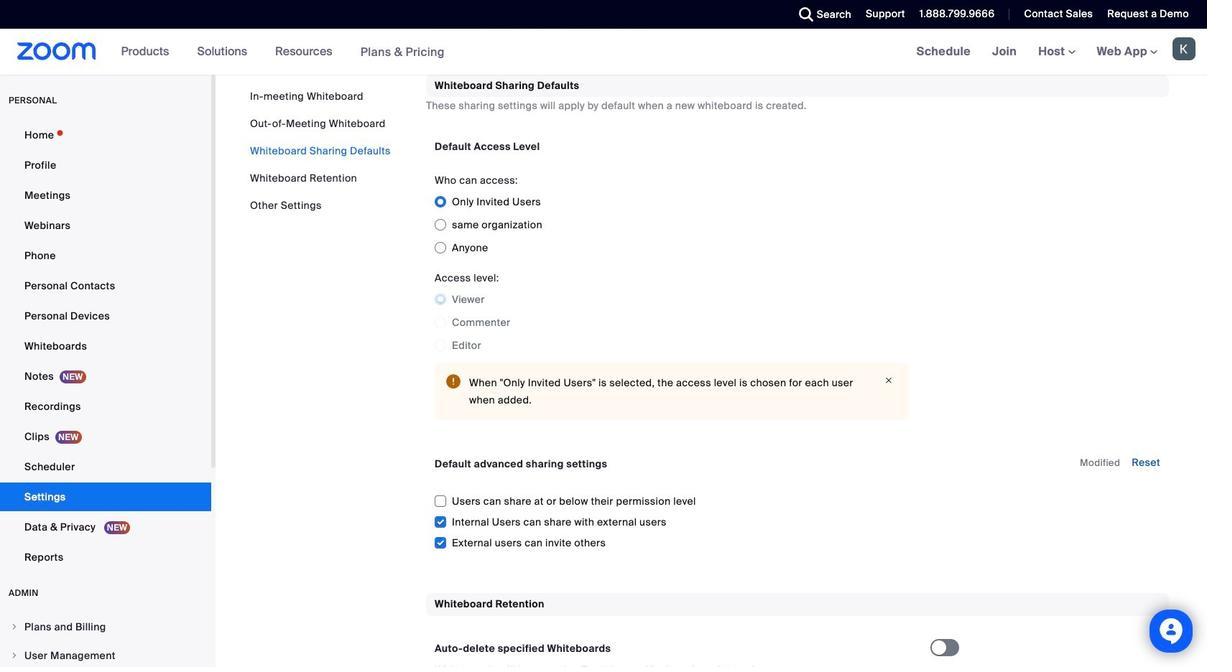 Task type: locate. For each thing, give the bounding box(es) containing it.
personal menu menu
[[0, 121, 211, 573]]

close image
[[880, 375, 898, 387]]

1 vertical spatial right image
[[10, 652, 19, 660]]

banner
[[0, 29, 1207, 75]]

whiteboard retention element
[[426, 594, 1169, 668]]

right image
[[10, 623, 19, 632], [10, 652, 19, 660]]

menu bar
[[250, 89, 391, 213]]

alert
[[435, 363, 909, 420]]

whiteboard sharing defaults element
[[426, 75, 1169, 571]]

zoom logo image
[[17, 42, 96, 60]]

access level: option group
[[435, 288, 909, 357]]

product information navigation
[[110, 29, 456, 75]]

menu item
[[0, 614, 211, 641], [0, 642, 211, 668]]

2 menu item from the top
[[0, 642, 211, 668]]

who can access: option group
[[435, 191, 909, 260]]

1 vertical spatial menu item
[[0, 642, 211, 668]]

0 vertical spatial menu item
[[0, 614, 211, 641]]

0 vertical spatial right image
[[10, 623, 19, 632]]



Task type: vqa. For each thing, say whether or not it's contained in the screenshot.
4th menu item right icon
no



Task type: describe. For each thing, give the bounding box(es) containing it.
alert inside whiteboard sharing defaults element
[[435, 363, 909, 420]]

2 right image from the top
[[10, 652, 19, 660]]

1 right image from the top
[[10, 623, 19, 632]]

profile picture image
[[1173, 37, 1196, 60]]

meetings navigation
[[906, 29, 1207, 75]]

1 menu item from the top
[[0, 614, 211, 641]]

admin menu menu
[[0, 614, 211, 668]]

warning image
[[446, 375, 461, 389]]



